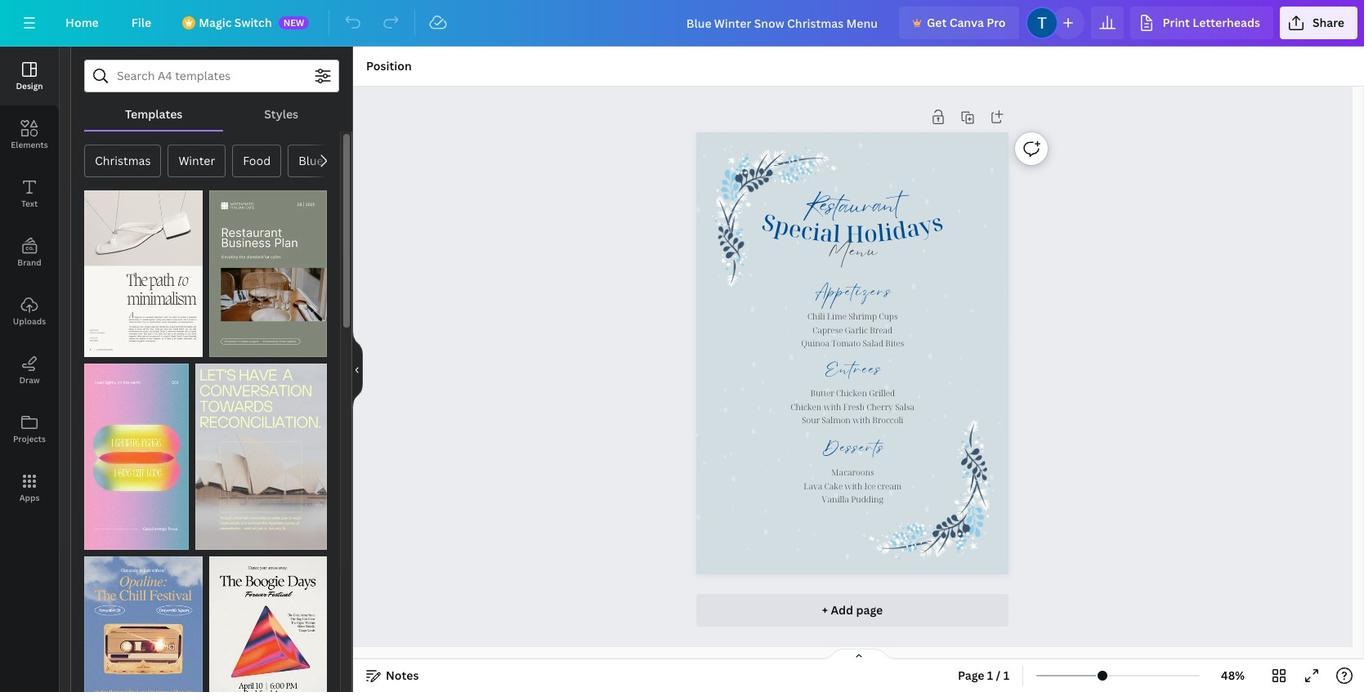 Task type: locate. For each thing, give the bounding box(es) containing it.
of left the 2
[[99, 341, 108, 353]]

t
[[896, 202, 905, 232]]

quinoa
[[801, 338, 830, 349]]

d
[[890, 214, 909, 247]]

i right o
[[883, 216, 894, 248]]

o
[[863, 217, 879, 249]]

1 horizontal spatial i
[[883, 216, 894, 248]]

get canva pro button
[[899, 7, 1019, 39]]

design
[[16, 80, 43, 92]]

shrimp
[[849, 311, 877, 322]]

styles button
[[223, 99, 339, 130]]

Search A4 templates search field
[[117, 61, 307, 92]]

1 horizontal spatial l
[[876, 217, 886, 248]]

fresh
[[843, 401, 865, 413]]

of inside "restaurant business plan in green white minimal corporate style" group
[[224, 341, 233, 353]]

text
[[21, 198, 38, 209]]

chili lime shrimp cups caprese garlic bread quinoa tomato salad bites
[[801, 311, 904, 349]]

with down macaroons on the right bottom
[[845, 480, 863, 492]]

show pages image
[[820, 648, 898, 661]]

share button
[[1280, 7, 1358, 39]]

a
[[873, 204, 887, 235], [839, 205, 852, 236], [904, 211, 922, 244], [819, 217, 835, 249]]

l
[[876, 217, 886, 248], [833, 218, 842, 249]]

sky blue gold white 80s aesthetic music portrait trending portrait poster group
[[84, 547, 202, 693]]

cream black refined luxe elegant article page a4 document group
[[84, 181, 202, 357]]

desserts
[[822, 447, 885, 467]]

0 horizontal spatial chicken
[[791, 401, 822, 413]]

apps
[[19, 492, 40, 504]]

notes
[[386, 668, 419, 684]]

position button
[[360, 53, 418, 79]]

magic
[[199, 15, 232, 30]]

elements
[[11, 139, 48, 150]]

projects
[[13, 433, 46, 445]]

lava
[[804, 480, 823, 492]]

2 of from the left
[[224, 341, 233, 353]]

chili
[[808, 311, 825, 322]]

page
[[856, 603, 883, 618]]

1
[[92, 341, 97, 353], [217, 341, 222, 353], [988, 668, 994, 684], [1004, 668, 1010, 684]]

y
[[916, 208, 936, 242]]

chicken up 'sour'
[[791, 401, 822, 413]]

i inside s p e c i a l
[[811, 216, 822, 248]]

page
[[958, 668, 985, 684]]

christmas
[[95, 153, 151, 168]]

i inside h o l i d a y s
[[883, 216, 894, 248]]

share
[[1313, 15, 1345, 30]]

0 horizontal spatial of
[[99, 341, 108, 353]]

2 vertical spatial with
[[845, 480, 863, 492]]

1 of from the left
[[99, 341, 108, 353]]

i right "e"
[[811, 216, 822, 248]]

0 horizontal spatial i
[[811, 216, 822, 248]]

templates button
[[84, 99, 223, 130]]

a inside s p e c i a l
[[819, 217, 835, 249]]

of inside "cream black refined luxe elegant article page a4 document" group
[[99, 341, 108, 353]]

1 left the 2
[[92, 341, 97, 353]]

of left '15'
[[224, 341, 233, 353]]

1 right /
[[1004, 668, 1010, 684]]

with
[[824, 401, 841, 413], [853, 415, 870, 426], [845, 480, 863, 492]]

broccoli
[[872, 415, 904, 426]]

pudding
[[851, 494, 884, 505]]

1 vertical spatial with
[[853, 415, 870, 426]]

with down the fresh
[[853, 415, 870, 426]]

1 of 15
[[217, 341, 245, 353]]

chicken
[[836, 388, 867, 399], [791, 401, 822, 413]]

1 i from the left
[[811, 216, 822, 248]]

uploads
[[13, 316, 46, 327]]

48% button
[[1207, 663, 1260, 689]]

0 horizontal spatial l
[[833, 218, 842, 249]]

2 i from the left
[[883, 216, 894, 248]]

desserts macaroons lava cake with ice cream vanilla pudding
[[804, 447, 902, 505]]

letterheads
[[1193, 15, 1261, 30]]

a u r a n t
[[839, 202, 905, 236]]

with up salmon
[[824, 401, 841, 413]]

of
[[99, 341, 108, 353], [224, 341, 233, 353]]

l inside h o l i d a y s
[[876, 217, 886, 248]]

h o l i d a y s
[[846, 206, 946, 249]]

text button
[[0, 164, 59, 223]]

1 left '15'
[[217, 341, 222, 353]]

jan 26 cultural appreciation poster in light yellow light blue photocentric style group
[[195, 354, 327, 550]]

+ add page button
[[696, 594, 1009, 627]]

1 horizontal spatial of
[[224, 341, 233, 353]]

notes button
[[360, 663, 426, 689]]

print letterheads button
[[1130, 7, 1274, 39]]

i
[[811, 216, 822, 248], [883, 216, 894, 248]]

new
[[283, 16, 304, 29]]

hide image
[[352, 330, 363, 409]]

food button
[[232, 145, 281, 177]]

garlic
[[845, 324, 868, 336]]

food
[[243, 153, 271, 168]]

chicken up the fresh
[[836, 388, 867, 399]]

vanilla
[[822, 494, 849, 505]]

file button
[[118, 7, 164, 39]]

main menu bar
[[0, 0, 1365, 47]]

e
[[787, 212, 805, 245]]

r
[[863, 205, 875, 235]]

l right r
[[876, 217, 886, 248]]

1 horizontal spatial chicken
[[836, 388, 867, 399]]

l left h
[[833, 218, 842, 249]]



Task type: vqa. For each thing, say whether or not it's contained in the screenshot.


Task type: describe. For each thing, give the bounding box(es) containing it.
ivory red pink 80s aesthetic music portrait trending poster group
[[209, 547, 327, 693]]

cups
[[879, 311, 898, 322]]

h
[[846, 218, 864, 249]]

butter
[[810, 388, 834, 399]]

print
[[1163, 15, 1190, 30]]

get
[[927, 15, 947, 30]]

0 vertical spatial with
[[824, 401, 841, 413]]

n
[[884, 202, 900, 234]]

restaurant business plan in green white minimal corporate style group
[[209, 181, 327, 357]]

p
[[772, 209, 793, 242]]

projects button
[[0, 400, 59, 459]]

gold turquoise pink tactile psychedelic peaceful awareness quotes square psychedelic instagram story group
[[84, 354, 189, 550]]

entrees
[[825, 368, 882, 388]]

15
[[235, 341, 245, 353]]

of for 15
[[224, 341, 233, 353]]

blue button
[[288, 145, 334, 177]]

switch
[[234, 15, 272, 30]]

Design title text field
[[673, 7, 893, 39]]

print letterheads
[[1163, 15, 1261, 30]]

gold turquoise pink tactile psychedelic peaceful awareness quotes square psychedelic instagram story image
[[84, 364, 189, 550]]

page 1 / 1
[[958, 668, 1010, 684]]

menu
[[828, 250, 879, 272]]

of for 2
[[99, 341, 108, 353]]

brand
[[17, 257, 41, 268]]

salmon
[[822, 415, 851, 426]]

file
[[131, 15, 151, 30]]

lime
[[827, 311, 847, 322]]

s p e c i a l
[[759, 206, 842, 249]]

with inside desserts macaroons lava cake with ice cream vanilla pudding
[[845, 480, 863, 492]]

christmas button
[[84, 145, 161, 177]]

u
[[851, 205, 864, 236]]

cherry
[[867, 401, 893, 413]]

jan 26 cultural appreciation poster in light yellow light blue photocentric style image
[[195, 364, 327, 550]]

1 inside "restaurant business plan in green white minimal corporate style" group
[[217, 341, 222, 353]]

styles
[[264, 106, 299, 122]]

salad
[[863, 338, 884, 349]]

caprese
[[813, 324, 843, 336]]

s
[[759, 206, 780, 239]]

position
[[366, 58, 412, 74]]

cream
[[878, 480, 902, 492]]

48%
[[1222, 668, 1245, 684]]

pro
[[987, 15, 1006, 30]]

get canva pro
[[927, 15, 1006, 30]]

draw button
[[0, 341, 59, 400]]

uploads button
[[0, 282, 59, 341]]

/
[[996, 668, 1001, 684]]

home
[[65, 15, 99, 30]]

winter
[[179, 153, 215, 168]]

bites
[[886, 338, 904, 349]]

elements button
[[0, 105, 59, 164]]

brand button
[[0, 223, 59, 282]]

cake
[[825, 480, 843, 492]]

templates
[[125, 106, 183, 122]]

sky blue gold white 80s aesthetic music portrait trending portrait poster image
[[84, 557, 202, 693]]

draw
[[19, 374, 40, 386]]

1 inside "cream black refined luxe elegant article page a4 document" group
[[92, 341, 97, 353]]

design button
[[0, 47, 59, 105]]

appetizers
[[815, 291, 892, 311]]

side panel tab list
[[0, 47, 59, 518]]

blue
[[299, 153, 323, 168]]

2
[[111, 341, 116, 353]]

a inside h o l i d a y s
[[904, 211, 922, 244]]

salsa
[[895, 401, 915, 413]]

add
[[831, 603, 854, 618]]

magic switch
[[199, 15, 272, 30]]

+
[[822, 603, 828, 618]]

ice
[[864, 480, 876, 492]]

bread
[[870, 324, 893, 336]]

canva
[[950, 15, 984, 30]]

grilled
[[869, 388, 895, 399]]

home link
[[52, 7, 112, 39]]

macaroons
[[831, 467, 874, 478]]

ivory red pink 80s aesthetic music portrait trending poster image
[[209, 557, 327, 693]]

1 vertical spatial chicken
[[791, 401, 822, 413]]

sour
[[802, 415, 820, 426]]

c
[[799, 214, 815, 247]]

1 of 2
[[92, 341, 116, 353]]

apps button
[[0, 459, 59, 518]]

l inside s p e c i a l
[[833, 218, 842, 249]]

0 vertical spatial chicken
[[836, 388, 867, 399]]

entrees butter chicken grilled chicken with fresh cherry salsa sour salmon with broccoli
[[791, 368, 915, 426]]

tomato
[[832, 338, 861, 349]]

1 left /
[[988, 668, 994, 684]]

winter button
[[168, 145, 226, 177]]



